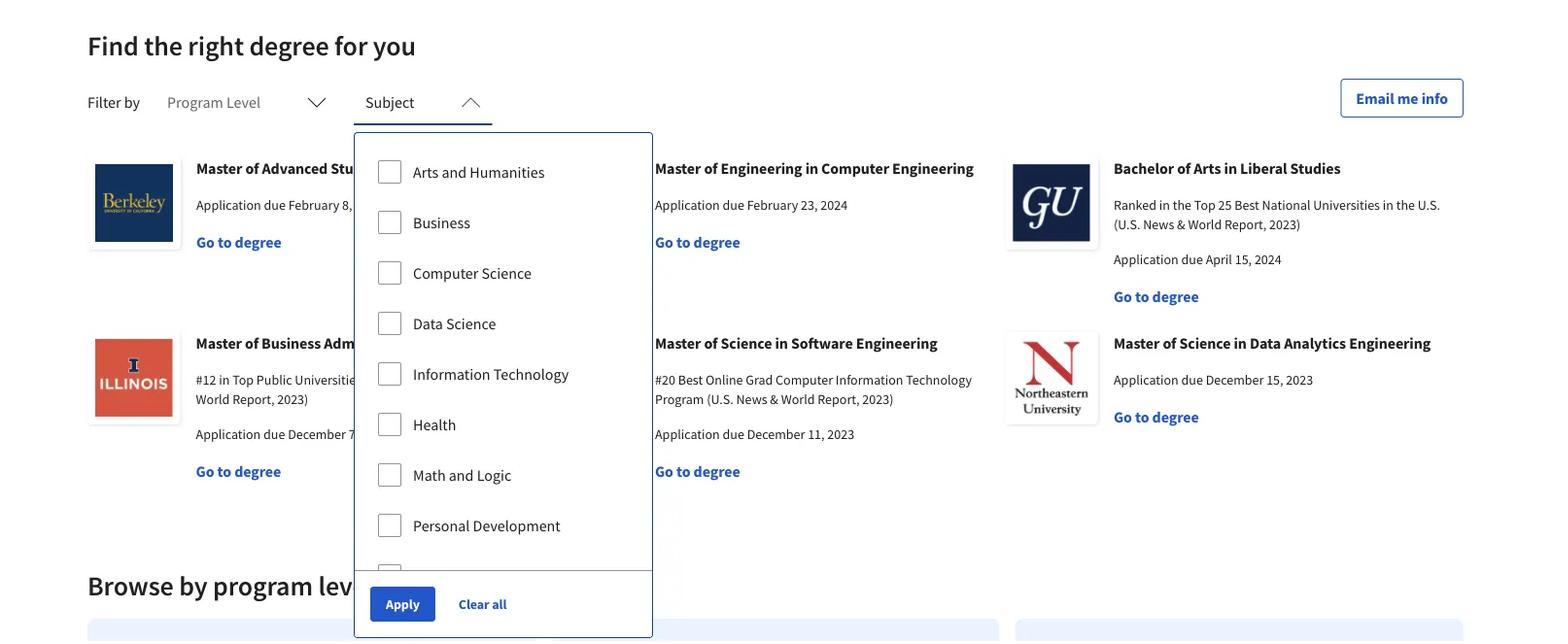 Task type: describe. For each thing, give the bounding box(es) containing it.
december for master of business administration (imba)
[[288, 426, 346, 443]]

go right "dartmouth college" image
[[655, 232, 674, 252]]

personal
[[413, 516, 470, 536]]

computer for master of engineering in computer engineering
[[822, 158, 889, 178]]

2023) inside "ranked in the top 25 best national universities in the u.s. (u.s. news & world report, 2023)"
[[1270, 216, 1301, 233]]

info
[[1422, 88, 1448, 108]]

technology inside #20 best online grad computer information technology program (u.s. news & world report, 2023)
[[906, 371, 972, 389]]

information inside #20 best online grad computer information technology program (u.s. news & world report, 2023)
[[836, 371, 904, 389]]

humanities
[[470, 162, 545, 182]]

me
[[1398, 88, 1419, 108]]

december for master of science in software engineering
[[747, 426, 805, 443]]

23,
[[801, 196, 818, 214]]

data inside options list list box
[[413, 314, 443, 333]]

u.s. inside "ranked in the top 25 best national universities in the u.s. (u.s. news & world report, 2023)"
[[1418, 196, 1441, 214]]

public
[[257, 371, 292, 389]]

and for logic
[[449, 466, 474, 485]]

application for application due december 15, 2023
[[1114, 371, 1179, 389]]

grad
[[746, 371, 773, 389]]

options list list box
[[355, 133, 652, 600]]

due for application due february 23, 2024
[[723, 196, 744, 214]]

of for master of advanced study in engineering
[[245, 158, 259, 178]]

by for browse
[[179, 569, 208, 603]]

national
[[1262, 196, 1311, 214]]

2023) for master of science in software engineering
[[863, 391, 894, 408]]

northeastern university image
[[1005, 331, 1098, 425]]

2024 for in
[[355, 196, 382, 214]]

program
[[655, 391, 704, 408]]

level
[[318, 569, 373, 603]]

application due february 8, 2024
[[196, 196, 382, 214]]

dartmouth college image
[[546, 157, 640, 250]]

clear all button
[[451, 587, 515, 622]]

application for application due february 8, 2024
[[196, 196, 261, 214]]

report, inside "ranked in the top 25 best national universities in the u.s. (u.s. news & world report, 2023)"
[[1225, 216, 1267, 233]]

to down application due april 15, 2024
[[1135, 287, 1150, 306]]

application due february 23, 2024
[[655, 196, 848, 214]]

arts inside options list list box
[[413, 162, 439, 182]]

physical science and engineering
[[413, 567, 629, 586]]

master for master of science in software engineering
[[655, 333, 701, 353]]

2 horizontal spatial december
[[1206, 371, 1264, 389]]

browse
[[87, 569, 174, 603]]

math and logic
[[413, 466, 512, 485]]

right
[[188, 29, 244, 63]]

you
[[373, 29, 416, 63]]

find the right degree for you
[[87, 29, 416, 63]]

math
[[413, 466, 446, 485]]

report, for master of science in software engineering
[[818, 391, 860, 408]]

2023 for master of business administration (imba)
[[362, 426, 389, 443]]

(u.s. for master of business administration (imba)
[[425, 371, 451, 389]]

filter by
[[87, 92, 140, 112]]

go to degree down the application due december 7, 2023
[[196, 462, 281, 481]]

science for data science
[[446, 314, 496, 333]]

bachelor of arts in liberal studies
[[1114, 158, 1341, 178]]

25
[[1219, 196, 1232, 214]]

degree down application due april 15, 2024
[[1153, 287, 1199, 306]]

master for master of science in data analytics engineering
[[1114, 333, 1160, 353]]

all
[[492, 596, 507, 613]]

8,
[[342, 196, 352, 214]]

application due december 15, 2023
[[1114, 371, 1314, 389]]

go to degree down application due december 11, 2023
[[655, 462, 740, 481]]

february for advanced
[[288, 196, 340, 214]]

february for engineering
[[747, 196, 798, 214]]

#12 in top public universities in the u.s. (u.s. news & world report, 2023)
[[196, 371, 496, 408]]

2024 for computer
[[821, 196, 848, 214]]

master of science in data analytics engineering
[[1114, 333, 1431, 353]]

email me info button
[[1341, 79, 1464, 118]]

of for master of science in data analytics engineering
[[1163, 333, 1177, 353]]

development
[[473, 516, 561, 536]]

degree down application due december 11, 2023
[[694, 462, 740, 481]]

engineering inside options list list box
[[551, 567, 629, 586]]

logic
[[477, 466, 512, 485]]

application for application due april 15, 2024
[[1114, 251, 1179, 268]]

1 vertical spatial business
[[262, 333, 321, 353]]

clear
[[459, 596, 490, 613]]

information inside options list list box
[[413, 365, 491, 384]]

information technology
[[413, 365, 569, 384]]

world inside "ranked in the top 25 best national universities in the u.s. (u.s. news & world report, 2023)"
[[1188, 216, 1222, 233]]

west virginia university image
[[546, 331, 640, 425]]

go to degree down application due february 8, 2024
[[196, 232, 282, 252]]

study
[[331, 158, 370, 178]]

best inside #20 best online grad computer information technology program (u.s. news & world report, 2023)
[[678, 371, 703, 389]]

go to degree down application due february 23, 2024
[[655, 232, 740, 252]]

news for master of business administration (imba)
[[454, 371, 485, 389]]

report, for master of business administration (imba)
[[232, 391, 275, 408]]

april
[[1206, 251, 1233, 268]]

due for application due february 8, 2024
[[264, 196, 286, 214]]

world for master of science in software engineering
[[781, 391, 815, 408]]

application for application due december 7, 2023
[[196, 426, 261, 443]]

& inside "ranked in the top 25 best national universities in the u.s. (u.s. news & world report, 2023)"
[[1177, 216, 1186, 233]]

7,
[[349, 426, 359, 443]]

top inside #12 in top public universities in the u.s. (u.s. news & world report, 2023)
[[232, 371, 254, 389]]

to down "program"
[[677, 462, 691, 481]]

application due december 7, 2023
[[196, 426, 389, 443]]

master of science in software engineering
[[655, 333, 938, 353]]

bachelor
[[1114, 158, 1174, 178]]

of for master of science in software engineering
[[704, 333, 718, 353]]

& for master of business administration (imba)
[[488, 371, 496, 389]]

go down application due april 15, 2024
[[1114, 287, 1132, 306]]

program
[[213, 569, 313, 603]]

of for bachelor of arts in liberal studies
[[1177, 158, 1191, 178]]

software
[[791, 333, 853, 353]]

#20 best online grad computer information technology program (u.s. news & world report, 2023)
[[655, 371, 972, 408]]

2023) for master of business administration (imba)
[[277, 391, 308, 408]]



Task type: locate. For each thing, give the bounding box(es) containing it.
#12
[[196, 371, 216, 389]]

news down ranked
[[1143, 216, 1175, 233]]

0 horizontal spatial (u.s.
[[425, 371, 451, 389]]

(imba)
[[428, 333, 473, 353]]

1 vertical spatial &
[[488, 371, 496, 389]]

1 horizontal spatial 2023)
[[863, 391, 894, 408]]

degree
[[249, 29, 329, 63], [235, 232, 282, 252], [694, 232, 740, 252], [1153, 287, 1199, 306], [1153, 407, 1199, 427], [234, 462, 281, 481], [694, 462, 740, 481]]

& for master of science in software engineering
[[770, 391, 779, 408]]

to down application due february 8, 2024
[[218, 232, 232, 252]]

master of advanced study in engineering
[[196, 158, 471, 178]]

news inside #12 in top public universities in the u.s. (u.s. news & world report, 2023)
[[454, 371, 485, 389]]

u.s.
[[1418, 196, 1441, 214], [399, 371, 422, 389]]

0 horizontal spatial &
[[488, 371, 496, 389]]

by right "browse"
[[179, 569, 208, 603]]

1 vertical spatial by
[[179, 569, 208, 603]]

0 horizontal spatial 15,
[[1235, 251, 1252, 268]]

1 vertical spatial u.s.
[[399, 371, 422, 389]]

2024
[[355, 196, 382, 214], [821, 196, 848, 214], [1255, 251, 1282, 268]]

0 vertical spatial by
[[124, 92, 140, 112]]

2 horizontal spatial world
[[1188, 216, 1222, 233]]

liberal
[[1240, 158, 1288, 178]]

2 horizontal spatial 2023)
[[1270, 216, 1301, 233]]

news inside #20 best online grad computer information technology program (u.s. news & world report, 2023)
[[736, 391, 768, 408]]

due left the april
[[1182, 251, 1203, 268]]

and right math at the left bottom
[[449, 466, 474, 485]]

1 horizontal spatial news
[[736, 391, 768, 408]]

of up online
[[704, 333, 718, 353]]

actions toolbar
[[355, 571, 652, 638]]

due down public
[[263, 426, 285, 443]]

15, down the master of science in data analytics engineering
[[1267, 371, 1284, 389]]

& down grad
[[770, 391, 779, 408]]

go to degree down application due december 15, 2023
[[1114, 407, 1199, 427]]

best inside "ranked in the top 25 best national universities in the u.s. (u.s. news & world report, 2023)"
[[1235, 196, 1260, 214]]

computer inside options list list box
[[413, 263, 479, 283]]

application for application due february 23, 2024
[[655, 196, 720, 214]]

world up 11,
[[781, 391, 815, 408]]

online
[[706, 371, 743, 389]]

1 horizontal spatial best
[[1235, 196, 1260, 214]]

15, for december
[[1267, 371, 1284, 389]]

world down #12
[[196, 391, 230, 408]]

master up #12
[[196, 333, 242, 353]]

information
[[413, 365, 491, 384], [836, 371, 904, 389]]

email
[[1356, 88, 1395, 108]]

1 horizontal spatial 2023
[[828, 426, 855, 443]]

application right the university of california, berkeley image on the left of page
[[196, 196, 261, 214]]

application right northeastern university image
[[1114, 371, 1179, 389]]

2023 right 11,
[[828, 426, 855, 443]]

december down the master of science in data analytics engineering
[[1206, 371, 1264, 389]]

news down grad
[[736, 391, 768, 408]]

world down 25
[[1188, 216, 1222, 233]]

subject button
[[354, 79, 492, 125]]

master for master of engineering in computer engineering
[[655, 158, 701, 178]]

master of engineering in computer engineering
[[655, 158, 974, 178]]

georgetown university image
[[1005, 157, 1098, 250]]

report,
[[1225, 216, 1267, 233], [232, 391, 275, 408], [818, 391, 860, 408]]

2 vertical spatial &
[[770, 391, 779, 408]]

go down #12
[[196, 462, 214, 481]]

world inside #20 best online grad computer information technology program (u.s. news & world report, 2023)
[[781, 391, 815, 408]]

15,
[[1235, 251, 1252, 268], [1267, 371, 1284, 389]]

1 horizontal spatial world
[[781, 391, 815, 408]]

application down #12
[[196, 426, 261, 443]]

to down application due february 23, 2024
[[677, 232, 691, 252]]

go right the university of california, berkeley image on the left of page
[[196, 232, 215, 252]]

apply button
[[370, 587, 435, 622]]

0 horizontal spatial report,
[[232, 391, 275, 408]]

0 horizontal spatial 2023)
[[277, 391, 308, 408]]

to down the application due december 7, 2023
[[217, 462, 231, 481]]

0 vertical spatial best
[[1235, 196, 1260, 214]]

1 horizontal spatial information
[[836, 371, 904, 389]]

0 horizontal spatial world
[[196, 391, 230, 408]]

0 horizontal spatial data
[[413, 314, 443, 333]]

1 vertical spatial news
[[454, 371, 485, 389]]

of for master of engineering in computer engineering
[[704, 158, 718, 178]]

computer for #20 best online grad computer information technology program (u.s. news & world report, 2023)
[[776, 371, 833, 389]]

by right filter
[[124, 92, 140, 112]]

degree down application due february 23, 2024
[[694, 232, 740, 252]]

physical
[[413, 567, 467, 586]]

by for filter
[[124, 92, 140, 112]]

world inside #12 in top public universities in the u.s. (u.s. news & world report, 2023)
[[196, 391, 230, 408]]

0 horizontal spatial top
[[232, 371, 254, 389]]

1 vertical spatial and
[[449, 466, 474, 485]]

(u.s. down (imba)
[[425, 371, 451, 389]]

february left 23,
[[747, 196, 798, 214]]

(u.s. inside #20 best online grad computer information technology program (u.s. news & world report, 2023)
[[707, 391, 734, 408]]

report, down public
[[232, 391, 275, 408]]

0 vertical spatial top
[[1195, 196, 1216, 214]]

best
[[1235, 196, 1260, 214], [678, 371, 703, 389]]

go to degree down application due april 15, 2024
[[1114, 287, 1199, 306]]

health
[[413, 415, 456, 435]]

due down advanced
[[264, 196, 286, 214]]

computer science
[[413, 263, 532, 283]]

information down (imba)
[[413, 365, 491, 384]]

(u.s.
[[1114, 216, 1141, 233], [425, 371, 451, 389], [707, 391, 734, 408]]

for
[[335, 29, 368, 63]]

technology inside options list list box
[[494, 365, 569, 384]]

personal development
[[413, 516, 561, 536]]

0 horizontal spatial best
[[678, 371, 703, 389]]

application for application due december 11, 2023
[[655, 426, 720, 443]]

1 horizontal spatial arts
[[1194, 158, 1221, 178]]

2 horizontal spatial (u.s.
[[1114, 216, 1141, 233]]

administration
[[324, 333, 425, 353]]

science up data science
[[482, 263, 532, 283]]

master for master of business administration (imba)
[[196, 333, 242, 353]]

apply
[[386, 596, 420, 613]]

1 horizontal spatial by
[[179, 569, 208, 603]]

(u.s. down online
[[707, 391, 734, 408]]

0 horizontal spatial news
[[454, 371, 485, 389]]

2 vertical spatial and
[[523, 567, 548, 586]]

(u.s. inside #12 in top public universities in the u.s. (u.s. news & world report, 2023)
[[425, 371, 451, 389]]

go down "program"
[[655, 462, 674, 481]]

2 vertical spatial news
[[736, 391, 768, 408]]

master for master of advanced study in engineering
[[196, 158, 242, 178]]

science up all
[[470, 567, 520, 586]]

filter
[[87, 92, 121, 112]]

1 vertical spatial (u.s.
[[425, 371, 451, 389]]

science
[[482, 263, 532, 283], [446, 314, 496, 333], [721, 333, 772, 353], [1180, 333, 1231, 353], [470, 567, 520, 586]]

1 february from the left
[[288, 196, 340, 214]]

ranked
[[1114, 196, 1157, 214]]

report, up 11,
[[818, 391, 860, 408]]

15, for april
[[1235, 251, 1252, 268]]

due left 23,
[[723, 196, 744, 214]]

1 vertical spatial best
[[678, 371, 703, 389]]

report, inside #20 best online grad computer information technology program (u.s. news & world report, 2023)
[[818, 391, 860, 408]]

1 horizontal spatial technology
[[906, 371, 972, 389]]

business inside options list list box
[[413, 213, 470, 232]]

0 horizontal spatial universities
[[295, 371, 362, 389]]

application down "program"
[[655, 426, 720, 443]]

2 horizontal spatial news
[[1143, 216, 1175, 233]]

master up application due december 15, 2023
[[1114, 333, 1160, 353]]

1 horizontal spatial business
[[413, 213, 470, 232]]

0 horizontal spatial december
[[288, 426, 346, 443]]

the inside #12 in top public universities in the u.s. (u.s. news & world report, 2023)
[[378, 371, 397, 389]]

in
[[373, 158, 386, 178], [806, 158, 819, 178], [1224, 158, 1237, 178], [1160, 196, 1170, 214], [1383, 196, 1394, 214], [775, 333, 788, 353], [1234, 333, 1247, 353], [219, 371, 230, 389], [364, 371, 375, 389]]

1 vertical spatial top
[[232, 371, 254, 389]]

2 horizontal spatial 2023
[[1286, 371, 1314, 389]]

0 vertical spatial news
[[1143, 216, 1175, 233]]

world
[[1188, 216, 1222, 233], [196, 391, 230, 408], [781, 391, 815, 408]]

the
[[144, 29, 183, 63], [1173, 196, 1192, 214], [1397, 196, 1415, 214], [378, 371, 397, 389]]

news inside "ranked in the top 25 best national universities in the u.s. (u.s. news & world report, 2023)"
[[1143, 216, 1175, 233]]

and for humanities
[[442, 162, 467, 182]]

arts up 25
[[1194, 158, 1221, 178]]

2023 down analytics
[[1286, 371, 1314, 389]]

advanced
[[262, 158, 328, 178]]

news down (imba)
[[454, 371, 485, 389]]

due for application due april 15, 2024
[[1182, 251, 1203, 268]]

2 horizontal spatial &
[[1177, 216, 1186, 233]]

0 horizontal spatial information
[[413, 365, 491, 384]]

0 horizontal spatial february
[[288, 196, 340, 214]]

& inside #12 in top public universities in the u.s. (u.s. news & world report, 2023)
[[488, 371, 496, 389]]

go right northeastern university image
[[1114, 407, 1132, 427]]

& down data science
[[488, 371, 496, 389]]

1 horizontal spatial top
[[1195, 196, 1216, 214]]

2024 down "ranked in the top 25 best national universities in the u.s. (u.s. news & world report, 2023)"
[[1255, 251, 1282, 268]]

of up application due february 23, 2024
[[704, 158, 718, 178]]

due for application due december 15, 2023
[[1182, 371, 1203, 389]]

of right bachelor
[[1177, 158, 1191, 178]]

arts
[[1194, 158, 1221, 178], [413, 162, 439, 182]]

list
[[80, 611, 1472, 643]]

2024 right 23,
[[821, 196, 848, 214]]

browse by program level
[[87, 569, 373, 603]]

of up public
[[245, 333, 259, 353]]

to
[[218, 232, 232, 252], [677, 232, 691, 252], [1135, 287, 1150, 306], [1135, 407, 1150, 427], [217, 462, 231, 481], [677, 462, 691, 481]]

due for application due december 11, 2023
[[723, 426, 744, 443]]

business up computer science
[[413, 213, 470, 232]]

& up application due april 15, 2024
[[1177, 216, 1186, 233]]

arts and humanities
[[413, 162, 545, 182]]

1 horizontal spatial &
[[770, 391, 779, 408]]

science down computer science
[[446, 314, 496, 333]]

u.s. inside #12 in top public universities in the u.s. (u.s. news & world report, 2023)
[[399, 371, 422, 389]]

master up #20
[[655, 333, 701, 353]]

universities inside #12 in top public universities in the u.s. (u.s. news & world report, 2023)
[[295, 371, 362, 389]]

&
[[1177, 216, 1186, 233], [488, 371, 496, 389], [770, 391, 779, 408]]

2024 right 8, in the left top of the page
[[355, 196, 382, 214]]

2 vertical spatial (u.s.
[[707, 391, 734, 408]]

science for physical science and engineering
[[470, 567, 520, 586]]

technology
[[494, 365, 569, 384], [906, 371, 972, 389]]

of left advanced
[[245, 158, 259, 178]]

0 vertical spatial universities
[[1314, 196, 1380, 214]]

due down online
[[723, 426, 744, 443]]

2023)
[[1270, 216, 1301, 233], [277, 391, 308, 408], [863, 391, 894, 408]]

degree down the application due december 7, 2023
[[234, 462, 281, 481]]

2 vertical spatial computer
[[776, 371, 833, 389]]

0 horizontal spatial arts
[[413, 162, 439, 182]]

ranked in the top 25 best national universities in the u.s. (u.s. news & world report, 2023)
[[1114, 196, 1441, 233]]

news
[[1143, 216, 1175, 233], [454, 371, 485, 389], [736, 391, 768, 408]]

0 horizontal spatial technology
[[494, 365, 569, 384]]

universities inside "ranked in the top 25 best national universities in the u.s. (u.s. news & world report, 2023)"
[[1314, 196, 1380, 214]]

best up "program"
[[678, 371, 703, 389]]

1 vertical spatial computer
[[413, 263, 479, 283]]

information down software
[[836, 371, 904, 389]]

december
[[1206, 371, 1264, 389], [288, 426, 346, 443], [747, 426, 805, 443]]

2 horizontal spatial 2024
[[1255, 251, 1282, 268]]

due
[[264, 196, 286, 214], [723, 196, 744, 214], [1182, 251, 1203, 268], [1182, 371, 1203, 389], [263, 426, 285, 443], [723, 426, 744, 443]]

by
[[124, 92, 140, 112], [179, 569, 208, 603]]

due down the master of science in data analytics engineering
[[1182, 371, 1203, 389]]

analytics
[[1284, 333, 1346, 353]]

and
[[442, 162, 467, 182], [449, 466, 474, 485], [523, 567, 548, 586]]

universities down studies
[[1314, 196, 1380, 214]]

1 horizontal spatial 15,
[[1267, 371, 1284, 389]]

application down ranked
[[1114, 251, 1179, 268]]

arts down "subject" popup button
[[413, 162, 439, 182]]

studies
[[1291, 158, 1341, 178]]

university of illinois at urbana-champaign image
[[87, 331, 180, 425]]

top
[[1195, 196, 1216, 214], [232, 371, 254, 389]]

(u.s. for master of science in software engineering
[[707, 391, 734, 408]]

(u.s. inside "ranked in the top 25 best national universities in the u.s. (u.s. news & world report, 2023)"
[[1114, 216, 1141, 233]]

2023) inside #12 in top public universities in the u.s. (u.s. news & world report, 2023)
[[277, 391, 308, 408]]

0 horizontal spatial business
[[262, 333, 321, 353]]

of for master of business administration (imba)
[[245, 333, 259, 353]]

science for computer science
[[482, 263, 532, 283]]

1 vertical spatial 15,
[[1267, 371, 1284, 389]]

1 horizontal spatial report,
[[818, 391, 860, 408]]

15, right the april
[[1235, 251, 1252, 268]]

2023 for master of science in software engineering
[[828, 426, 855, 443]]

0 vertical spatial u.s.
[[1418, 196, 1441, 214]]

report, down 25
[[1225, 216, 1267, 233]]

top left public
[[232, 371, 254, 389]]

2 horizontal spatial report,
[[1225, 216, 1267, 233]]

business up public
[[262, 333, 321, 353]]

0 horizontal spatial 2024
[[355, 196, 382, 214]]

0 horizontal spatial 2023
[[362, 426, 389, 443]]

#20
[[655, 371, 676, 389]]

data down computer science
[[413, 314, 443, 333]]

and left humanities
[[442, 162, 467, 182]]

degree down application due february 8, 2024
[[235, 232, 282, 252]]

2 february from the left
[[747, 196, 798, 214]]

computer
[[822, 158, 889, 178], [413, 263, 479, 283], [776, 371, 833, 389]]

& inside #20 best online grad computer information technology program (u.s. news & world report, 2023)
[[770, 391, 779, 408]]

11,
[[808, 426, 825, 443]]

business
[[413, 213, 470, 232], [262, 333, 321, 353]]

top inside "ranked in the top 25 best national universities in the u.s. (u.s. news & world report, 2023)"
[[1195, 196, 1216, 214]]

report, inside #12 in top public universities in the u.s. (u.s. news & world report, 2023)
[[232, 391, 275, 408]]

december left 11,
[[747, 426, 805, 443]]

degree down application due december 15, 2023
[[1153, 407, 1199, 427]]

clear all
[[459, 596, 507, 613]]

(u.s. down ranked
[[1114, 216, 1141, 233]]

to down application due december 15, 2023
[[1135, 407, 1150, 427]]

2023 right 7,
[[362, 426, 389, 443]]

best right 25
[[1235, 196, 1260, 214]]

1 horizontal spatial december
[[747, 426, 805, 443]]

master of business administration (imba)
[[196, 333, 473, 353]]

0 vertical spatial computer
[[822, 158, 889, 178]]

application due april 15, 2024
[[1114, 251, 1282, 268]]

application
[[196, 196, 261, 214], [655, 196, 720, 214], [1114, 251, 1179, 268], [1114, 371, 1179, 389], [196, 426, 261, 443], [655, 426, 720, 443]]

of
[[245, 158, 259, 178], [704, 158, 718, 178], [1177, 158, 1191, 178], [245, 333, 259, 353], [704, 333, 718, 353], [1163, 333, 1177, 353]]

email me info
[[1356, 88, 1448, 108]]

of up application due december 15, 2023
[[1163, 333, 1177, 353]]

and down the development
[[523, 567, 548, 586]]

master
[[196, 158, 242, 178], [655, 158, 701, 178], [196, 333, 242, 353], [655, 333, 701, 353], [1114, 333, 1160, 353]]

subject
[[365, 92, 415, 112]]

0 vertical spatial business
[[413, 213, 470, 232]]

science up application due december 15, 2023
[[1180, 333, 1231, 353]]

find
[[87, 29, 139, 63]]

university of california, berkeley image
[[87, 157, 181, 250]]

computer inside #20 best online grad computer information technology program (u.s. news & world report, 2023)
[[776, 371, 833, 389]]

go to degree
[[196, 232, 282, 252], [655, 232, 740, 252], [1114, 287, 1199, 306], [1114, 407, 1199, 427], [196, 462, 281, 481], [655, 462, 740, 481]]

data left analytics
[[1250, 333, 1281, 353]]

0 vertical spatial &
[[1177, 216, 1186, 233]]

february left 8, in the left top of the page
[[288, 196, 340, 214]]

2023) inside #20 best online grad computer information technology program (u.s. news & world report, 2023)
[[863, 391, 894, 408]]

0 vertical spatial (u.s.
[[1114, 216, 1141, 233]]

degree left for
[[249, 29, 329, 63]]

december left 7,
[[288, 426, 346, 443]]

due for application due december 7, 2023
[[263, 426, 285, 443]]

1 horizontal spatial u.s.
[[1418, 196, 1441, 214]]

1 horizontal spatial 2024
[[821, 196, 848, 214]]

1 horizontal spatial february
[[747, 196, 798, 214]]

data science
[[413, 314, 496, 333]]

1 horizontal spatial data
[[1250, 333, 1281, 353]]

1 vertical spatial universities
[[295, 371, 362, 389]]

world for master of business administration (imba)
[[196, 391, 230, 408]]

data
[[413, 314, 443, 333], [1250, 333, 1281, 353]]

master left advanced
[[196, 158, 242, 178]]

universities down master of business administration (imba) on the left bottom
[[295, 371, 362, 389]]

go
[[196, 232, 215, 252], [655, 232, 674, 252], [1114, 287, 1132, 306], [1114, 407, 1132, 427], [196, 462, 214, 481], [655, 462, 674, 481]]

application right "dartmouth college" image
[[655, 196, 720, 214]]

0 vertical spatial and
[[442, 162, 467, 182]]

news for master of science in software engineering
[[736, 391, 768, 408]]

0 horizontal spatial by
[[124, 92, 140, 112]]

top left 25
[[1195, 196, 1216, 214]]

application due december 11, 2023
[[655, 426, 855, 443]]

0 horizontal spatial u.s.
[[399, 371, 422, 389]]

1 horizontal spatial universities
[[1314, 196, 1380, 214]]

science up grad
[[721, 333, 772, 353]]

1 horizontal spatial (u.s.
[[707, 391, 734, 408]]

master up application due february 23, 2024
[[655, 158, 701, 178]]

february
[[288, 196, 340, 214], [747, 196, 798, 214]]

0 vertical spatial 15,
[[1235, 251, 1252, 268]]



Task type: vqa. For each thing, say whether or not it's contained in the screenshot.


